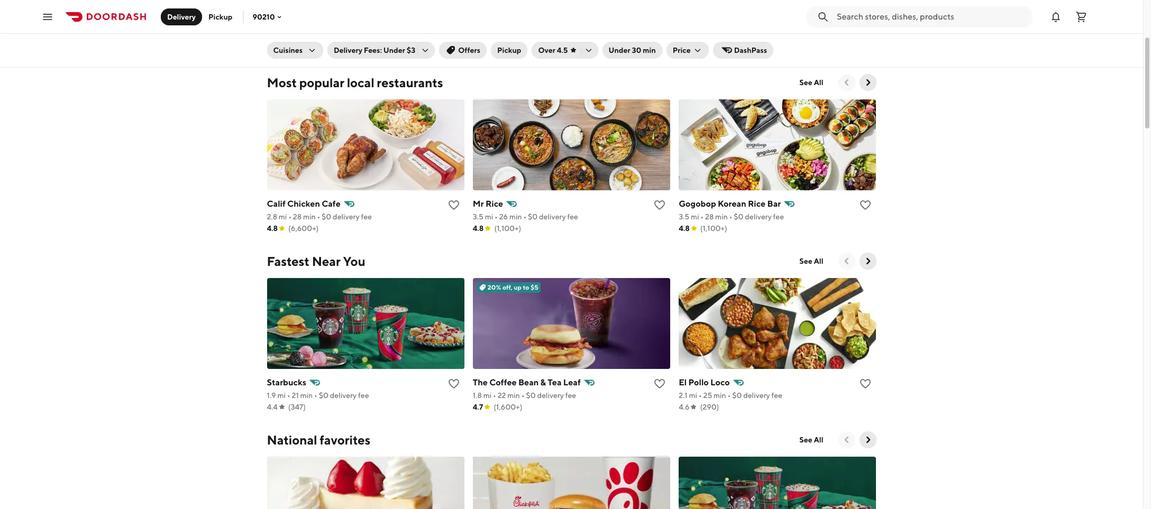Task type: locate. For each thing, give the bounding box(es) containing it.
min right 21
[[300, 392, 313, 400]]

mi
[[279, 213, 287, 221], [485, 213, 493, 221], [691, 213, 699, 221], [277, 392, 286, 400], [483, 392, 492, 400], [689, 392, 697, 400]]

fee for calif chicken cafe
[[361, 213, 372, 221]]

see
[[800, 78, 813, 87], [800, 257, 813, 266], [800, 436, 813, 444]]

$​0 down cafe on the top left
[[322, 213, 331, 221]]

2 previous button of carousel image from the top
[[842, 435, 852, 445]]

upon
[[369, 15, 386, 23]]

3.5 for mr rice
[[473, 213, 484, 221]]

0 vertical spatial pickup button
[[202, 8, 239, 25]]

delivery for mr rice
[[539, 213, 566, 221]]

delivery button
[[161, 8, 202, 25]]

to left $5 at the left bottom
[[523, 284, 529, 292]]

national favorites link
[[267, 432, 371, 449]]

delivery right the '25' at the right bottom
[[743, 392, 770, 400]]

delivery down bar
[[745, 213, 772, 221]]

1 3.5 from the left
[[473, 213, 484, 221]]

28
[[293, 213, 302, 221], [705, 213, 714, 221]]

3 all from the top
[[814, 436, 824, 444]]

2.1 mi • 25 min • $​0 delivery fee
[[679, 392, 783, 400]]

$​0 right 26
[[528, 213, 538, 221]]

see all for local
[[800, 78, 824, 87]]

1 previous button of carousel image from the top
[[842, 256, 852, 267]]

3 see all link from the top
[[793, 432, 830, 449]]

previous button of carousel image
[[842, 77, 852, 88]]

fee for the coffee bean & tea leaf
[[565, 392, 576, 400]]

(1,600+)
[[494, 403, 522, 412]]

over
[[538, 46, 556, 54]]

all for you
[[814, 257, 824, 266]]

notification bell image
[[1050, 10, 1062, 23]]

pickup left over
[[497, 46, 521, 54]]

1 vertical spatial up
[[514, 284, 522, 292]]

up inside save up to $10 on orders $15+ with code 40deal, valid for 45 days upon signup
[[297, 4, 306, 13]]

1 horizontal spatial to
[[523, 284, 529, 292]]

(1,100+) for korean
[[700, 224, 727, 233]]

next button of carousel image for national favorites
[[863, 435, 873, 445]]

click to add this store to your saved list image
[[448, 199, 460, 212], [654, 199, 666, 212], [448, 378, 460, 390]]

1.8
[[473, 392, 482, 400]]

pickup button
[[202, 8, 239, 25], [491, 42, 528, 59]]

0 horizontal spatial 28
[[293, 213, 302, 221]]

28 up (6,600+) on the top
[[293, 213, 302, 221]]

national
[[267, 433, 317, 448]]

1 horizontal spatial pickup button
[[491, 42, 528, 59]]

next button of carousel image
[[871, 15, 882, 25], [863, 77, 873, 88], [863, 256, 873, 267], [863, 435, 873, 445]]

0 vertical spatial see
[[800, 78, 813, 87]]

1 see from the top
[[800, 78, 813, 87]]

fastest near you
[[267, 254, 365, 269]]

rice up 26
[[486, 199, 503, 209]]

mi for starbucks
[[277, 392, 286, 400]]

0 horizontal spatial delivery
[[167, 12, 196, 21]]

delivery for the coffee bean & tea leaf
[[537, 392, 564, 400]]

2 28 from the left
[[705, 213, 714, 221]]

(1,100+)
[[494, 224, 521, 233], [700, 224, 727, 233]]

$​0
[[322, 213, 331, 221], [528, 213, 538, 221], [734, 213, 744, 221], [319, 392, 329, 400], [526, 392, 536, 400], [732, 392, 742, 400]]

1 vertical spatial see all link
[[793, 253, 830, 270]]

90210 button
[[253, 12, 283, 21]]

mi right the 2.1
[[689, 392, 697, 400]]

mi right '1.8'
[[483, 392, 492, 400]]

see all link
[[793, 74, 830, 91], [793, 253, 830, 270], [793, 432, 830, 449]]

3 4.8 from the left
[[679, 224, 690, 233]]

3.5 down "gogobop" at the top of the page
[[679, 213, 690, 221]]

1 vertical spatial see all
[[800, 257, 824, 266]]

more down valid
[[307, 35, 325, 43]]

2 (1,100+) from the left
[[700, 224, 727, 233]]

cuisines button
[[267, 42, 323, 59]]

learn more up under 30 min
[[595, 37, 634, 46]]

2 vertical spatial see
[[800, 436, 813, 444]]

4.8 down 'mr'
[[473, 224, 484, 233]]

see all link for you
[[793, 253, 830, 270]]

save up to $10 on orders $15+ with code 40deal, valid for 45 days upon signup
[[280, 4, 413, 23]]

mi down "gogobop" at the top of the page
[[691, 213, 699, 221]]

1 4.8 from the left
[[267, 224, 278, 233]]

1 horizontal spatial 4.8
[[473, 224, 484, 233]]

1 vertical spatial pickup
[[497, 46, 521, 54]]

see all for you
[[800, 257, 824, 266]]

delivery right 26
[[539, 213, 566, 221]]

calif chicken cafe
[[267, 199, 341, 209]]

20%
[[488, 284, 501, 292]]

0 horizontal spatial learn
[[286, 35, 306, 43]]

previous button of carousel image for national favorites
[[842, 435, 852, 445]]

pollo
[[689, 378, 709, 388]]

fee
[[361, 213, 372, 221], [567, 213, 578, 221], [773, 213, 784, 221], [358, 392, 369, 400], [565, 392, 576, 400], [772, 392, 783, 400]]

mi right 1.9
[[277, 392, 286, 400]]

0 horizontal spatial 3.5
[[473, 213, 484, 221]]

0 vertical spatial see all
[[800, 78, 824, 87]]

1 horizontal spatial (1,100+)
[[700, 224, 727, 233]]

up right "off,"
[[514, 284, 522, 292]]

0 horizontal spatial up
[[297, 4, 306, 13]]

0 horizontal spatial pickup
[[208, 12, 232, 21]]

mr rice
[[473, 199, 503, 209]]

1 horizontal spatial under
[[609, 46, 630, 54]]

2 see all from the top
[[800, 257, 824, 266]]

0 vertical spatial to
[[308, 4, 315, 13]]

4.8 down "gogobop" at the top of the page
[[679, 224, 690, 233]]

min for coffee
[[508, 392, 520, 400]]

2 4.8 from the left
[[473, 224, 484, 233]]

previous button of carousel image for fastest near you
[[842, 256, 852, 267]]

up up 40deal,
[[297, 4, 306, 13]]

min for korean
[[715, 213, 728, 221]]

1 vertical spatial all
[[814, 257, 824, 266]]

previous button of carousel image
[[842, 256, 852, 267], [842, 435, 852, 445]]

more
[[307, 35, 325, 43], [616, 37, 634, 46]]

$​0 for calif chicken cafe
[[322, 213, 331, 221]]

rice
[[486, 199, 503, 209], [748, 199, 766, 209]]

1 horizontal spatial pickup
[[497, 46, 521, 54]]

1 vertical spatial see
[[800, 257, 813, 266]]

valid
[[313, 15, 329, 23]]

$​0 down bean
[[526, 392, 536, 400]]

1 vertical spatial pickup button
[[491, 42, 528, 59]]

popular
[[299, 75, 344, 90]]

restaurants
[[377, 75, 443, 90]]

2 vertical spatial see all link
[[793, 432, 830, 449]]

0 vertical spatial delivery
[[167, 12, 196, 21]]

0 vertical spatial up
[[297, 4, 306, 13]]

$​0 down the korean
[[734, 213, 744, 221]]

min right the '25' at the right bottom
[[714, 392, 726, 400]]

4.8 down 2.8
[[267, 224, 278, 233]]

click to add this store to your saved list image left "gogobop" at the top of the page
[[654, 199, 666, 212]]

delivery down tea
[[537, 392, 564, 400]]

(1,100+) for rice
[[494, 224, 521, 233]]

pickup button left over
[[491, 42, 528, 59]]

2 3.5 from the left
[[679, 213, 690, 221]]

&
[[541, 378, 546, 388]]

1.8 mi • 22 min • $​0 delivery fee
[[473, 392, 576, 400]]

offers
[[458, 46, 480, 54]]

$​0 right the '25' at the right bottom
[[732, 392, 742, 400]]

22
[[498, 392, 506, 400]]

bar
[[767, 199, 781, 209]]

click to add this store to your saved list image left the at the bottom of page
[[448, 378, 460, 390]]

1 horizontal spatial more
[[616, 37, 634, 46]]

national favorites
[[267, 433, 371, 448]]

fee for starbucks
[[358, 392, 369, 400]]

delivery for delivery
[[167, 12, 196, 21]]

2 see from the top
[[800, 257, 813, 266]]

the
[[473, 378, 488, 388]]

3.5 mi • 28 min • $​0 delivery fee
[[679, 213, 784, 221]]

min right 26
[[509, 213, 522, 221]]

1 vertical spatial previous button of carousel image
[[842, 435, 852, 445]]

up
[[297, 4, 306, 13], [514, 284, 522, 292]]

1 horizontal spatial delivery
[[334, 46, 362, 54]]

to
[[308, 4, 315, 13], [523, 284, 529, 292]]

0 vertical spatial see all link
[[793, 74, 830, 91]]

Store search: begin typing to search for stores available on DoorDash text field
[[837, 11, 1026, 22]]

•
[[288, 213, 292, 221], [317, 213, 320, 221], [495, 213, 498, 221], [523, 213, 527, 221], [701, 213, 704, 221], [729, 213, 733, 221], [287, 392, 290, 400], [314, 392, 317, 400], [493, 392, 496, 400], [522, 392, 525, 400], [699, 392, 702, 400], [728, 392, 731, 400]]

over 4.5 button
[[532, 42, 598, 59]]

2 see all link from the top
[[793, 253, 830, 270]]

mi for the coffee bean & tea leaf
[[483, 392, 492, 400]]

2 horizontal spatial 4.8
[[679, 224, 690, 233]]

open menu image
[[41, 10, 54, 23]]

2 vertical spatial see all
[[800, 436, 824, 444]]

with
[[380, 4, 395, 13]]

min down the gogobop korean rice bar at top
[[715, 213, 728, 221]]

0 horizontal spatial 4.8
[[267, 224, 278, 233]]

click to add this store to your saved list image left 'mr'
[[448, 199, 460, 212]]

1 see all from the top
[[800, 78, 824, 87]]

$​0 right 21
[[319, 392, 329, 400]]

under
[[384, 46, 405, 54], [609, 46, 630, 54]]

under left 30
[[609, 46, 630, 54]]

all
[[814, 78, 824, 87], [814, 257, 824, 266], [814, 436, 824, 444]]

learn up cuisines on the top
[[286, 35, 306, 43]]

rice left bar
[[748, 199, 766, 209]]

fee for gogobop korean rice bar
[[773, 213, 784, 221]]

0 horizontal spatial under
[[384, 46, 405, 54]]

2.1
[[679, 392, 688, 400]]

signup
[[388, 15, 410, 23]]

click to add this store to your saved list image
[[860, 199, 872, 212], [654, 378, 666, 390], [860, 378, 872, 390]]

mi right 2.8
[[279, 213, 287, 221]]

28 down "gogobop" at the top of the page
[[705, 213, 714, 221]]

1 horizontal spatial up
[[514, 284, 522, 292]]

delivery down cafe on the top left
[[333, 213, 360, 221]]

mr
[[473, 199, 484, 209]]

1 horizontal spatial learn
[[595, 37, 615, 46]]

next button of carousel image for fastest near you
[[863, 256, 873, 267]]

mi down mr rice
[[485, 213, 493, 221]]

to left $10
[[308, 4, 315, 13]]

delivery
[[167, 12, 196, 21], [334, 46, 362, 54]]

delivery inside delivery button
[[167, 12, 196, 21]]

learn more up cuisines on the top
[[286, 35, 325, 43]]

3 see all from the top
[[800, 436, 824, 444]]

delivery
[[333, 213, 360, 221], [539, 213, 566, 221], [745, 213, 772, 221], [330, 392, 357, 400], [537, 392, 564, 400], [743, 392, 770, 400]]

learn up under 30 min
[[595, 37, 615, 46]]

2 under from the left
[[609, 46, 630, 54]]

1 vertical spatial delivery
[[334, 46, 362, 54]]

20% off, up to $5
[[488, 284, 539, 292]]

(1,100+) down 3.5 mi • 28 min • $​0 delivery fee
[[700, 224, 727, 233]]

next button of carousel image for most popular local restaurants
[[863, 77, 873, 88]]

min up (6,600+) on the top
[[303, 213, 316, 221]]

1 horizontal spatial 28
[[705, 213, 714, 221]]

1 28 from the left
[[293, 213, 302, 221]]

pickup button left '90210'
[[202, 8, 239, 25]]

tea
[[548, 378, 562, 388]]

2 vertical spatial all
[[814, 436, 824, 444]]

min right 30
[[643, 46, 656, 54]]

pickup right delivery button
[[208, 12, 232, 21]]

$​0 for el pollo loco
[[732, 392, 742, 400]]

0 vertical spatial all
[[814, 78, 824, 87]]

see all
[[800, 78, 824, 87], [800, 257, 824, 266], [800, 436, 824, 444]]

min right the 22
[[508, 392, 520, 400]]

1 see all link from the top
[[793, 74, 830, 91]]

3.5
[[473, 213, 484, 221], [679, 213, 690, 221]]

more up under 30 min
[[616, 37, 634, 46]]

min
[[643, 46, 656, 54], [303, 213, 316, 221], [509, 213, 522, 221], [715, 213, 728, 221], [300, 392, 313, 400], [508, 392, 520, 400], [714, 392, 726, 400]]

1.9 mi • 21 min • $​0 delivery fee
[[267, 392, 369, 400]]

3 see from the top
[[800, 436, 813, 444]]

$5
[[531, 284, 539, 292]]

0 horizontal spatial to
[[308, 4, 315, 13]]

1 horizontal spatial rice
[[748, 199, 766, 209]]

(1,100+) down 26
[[494, 224, 521, 233]]

1 all from the top
[[814, 78, 824, 87]]

learn more button
[[576, 0, 876, 61], [280, 31, 332, 48], [589, 33, 641, 50]]

0 vertical spatial previous button of carousel image
[[842, 256, 852, 267]]

0 horizontal spatial rice
[[486, 199, 503, 209]]

0 vertical spatial pickup
[[208, 12, 232, 21]]

2 all from the top
[[814, 257, 824, 266]]

delivery up favorites
[[330, 392, 357, 400]]

1 (1,100+) from the left
[[494, 224, 521, 233]]

3.5 down 'mr'
[[473, 213, 484, 221]]

under left "$3"
[[384, 46, 405, 54]]

1 horizontal spatial 3.5
[[679, 213, 690, 221]]

mi for calif chicken cafe
[[279, 213, 287, 221]]

4.8
[[267, 224, 278, 233], [473, 224, 484, 233], [679, 224, 690, 233]]

0 horizontal spatial (1,100+)
[[494, 224, 521, 233]]

pickup
[[208, 12, 232, 21], [497, 46, 521, 54]]



Task type: describe. For each thing, give the bounding box(es) containing it.
loco
[[711, 378, 730, 388]]

code
[[396, 4, 413, 13]]

26
[[499, 213, 508, 221]]

4.8 for mr rice
[[473, 224, 484, 233]]

delivery for calif chicken cafe
[[333, 213, 360, 221]]

min for chicken
[[303, 213, 316, 221]]

90210
[[253, 12, 275, 21]]

near
[[312, 254, 341, 269]]

(6,600+)
[[288, 224, 319, 233]]

favorites
[[320, 433, 371, 448]]

delivery for delivery fees: under $3
[[334, 46, 362, 54]]

price
[[673, 46, 691, 54]]

click to add this store to your saved list image for fastest near you
[[860, 378, 872, 390]]

3.5 mi • 26 min • $​0 delivery fee
[[473, 213, 578, 221]]

45
[[341, 15, 350, 23]]

4.4
[[267, 403, 278, 412]]

2 rice from the left
[[748, 199, 766, 209]]

korean
[[718, 199, 746, 209]]

for
[[330, 15, 340, 23]]

$15+
[[363, 4, 379, 13]]

0 horizontal spatial learn more
[[286, 35, 325, 43]]

most popular local restaurants link
[[267, 74, 443, 91]]

$​0 for mr rice
[[528, 213, 538, 221]]

you
[[343, 254, 365, 269]]

under 30 min
[[609, 46, 656, 54]]

2.8
[[267, 213, 277, 221]]

most popular local restaurants
[[267, 75, 443, 90]]

$3
[[407, 46, 415, 54]]

calif
[[267, 199, 286, 209]]

30
[[632, 46, 642, 54]]

bean
[[519, 378, 539, 388]]

min inside button
[[643, 46, 656, 54]]

fees:
[[364, 46, 382, 54]]

4.5
[[557, 46, 568, 54]]

0 items, open order cart image
[[1075, 10, 1088, 23]]

gogobop korean rice bar
[[679, 199, 781, 209]]

$​0 for gogobop korean rice bar
[[734, 213, 744, 221]]

1 under from the left
[[384, 46, 405, 54]]

mi for el pollo loco
[[689, 392, 697, 400]]

delivery for starbucks
[[330, 392, 357, 400]]

dashpass
[[734, 46, 767, 54]]

cuisines
[[273, 46, 303, 54]]

fee for mr rice
[[567, 213, 578, 221]]

(347)
[[288, 403, 306, 412]]

delivery fees: under $3
[[334, 46, 415, 54]]

click to add this store to your saved list image for most popular local restaurants
[[860, 199, 872, 212]]

starbucks
[[267, 378, 306, 388]]

pickup for pickup button to the right
[[497, 46, 521, 54]]

el pollo loco
[[679, 378, 730, 388]]

over 4.5
[[538, 46, 568, 54]]

dashpass button
[[713, 42, 774, 59]]

fee for el pollo loco
[[772, 392, 783, 400]]

el
[[679, 378, 687, 388]]

save
[[280, 4, 296, 13]]

offers button
[[439, 42, 487, 59]]

1 rice from the left
[[486, 199, 503, 209]]

chicken
[[287, 199, 320, 209]]

to inside save up to $10 on orders $15+ with code 40deal, valid for 45 days upon signup
[[308, 4, 315, 13]]

coffee
[[490, 378, 517, 388]]

4.8 for calif chicken cafe
[[267, 224, 278, 233]]

$​0 for the coffee bean & tea leaf
[[526, 392, 536, 400]]

28 for korean
[[705, 213, 714, 221]]

3.5 for gogobop korean rice bar
[[679, 213, 690, 221]]

0 horizontal spatial pickup button
[[202, 8, 239, 25]]

fastest near you link
[[267, 253, 365, 270]]

$10
[[316, 4, 328, 13]]

price button
[[667, 42, 709, 59]]

local
[[347, 75, 374, 90]]

cafe
[[322, 199, 341, 209]]

orders
[[340, 4, 361, 13]]

$​0 for starbucks
[[319, 392, 329, 400]]

under inside under 30 min button
[[609, 46, 630, 54]]

1 horizontal spatial learn more
[[595, 37, 634, 46]]

21
[[292, 392, 299, 400]]

4.7
[[473, 403, 483, 412]]

most
[[267, 75, 297, 90]]

the coffee bean & tea leaf
[[473, 378, 581, 388]]

leaf
[[563, 378, 581, 388]]

4.8 for gogobop korean rice bar
[[679, 224, 690, 233]]

1.9
[[267, 392, 276, 400]]

4.6
[[679, 403, 690, 412]]

click to add this store to your saved list image for fastest near you
[[448, 378, 460, 390]]

mi for gogobop korean rice bar
[[691, 213, 699, 221]]

0 horizontal spatial more
[[307, 35, 325, 43]]

gogobop
[[679, 199, 716, 209]]

see for local
[[800, 78, 813, 87]]

min for rice
[[509, 213, 522, 221]]

delivery for el pollo loco
[[743, 392, 770, 400]]

2.8 mi • 28 min • $​0 delivery fee
[[267, 213, 372, 221]]

under 30 min button
[[602, 42, 662, 59]]

(290)
[[700, 403, 719, 412]]

25
[[703, 392, 712, 400]]

pickup for left pickup button
[[208, 12, 232, 21]]

click to add this store to your saved list image for most popular local restaurants
[[448, 199, 460, 212]]

1 vertical spatial to
[[523, 284, 529, 292]]

days
[[352, 15, 367, 23]]

off,
[[503, 284, 513, 292]]

28 for chicken
[[293, 213, 302, 221]]

all for local
[[814, 78, 824, 87]]

see all link for local
[[793, 74, 830, 91]]

on
[[330, 4, 339, 13]]

min for pollo
[[714, 392, 726, 400]]

40deal,
[[280, 15, 311, 23]]

see for you
[[800, 257, 813, 266]]

delivery for gogobop korean rice bar
[[745, 213, 772, 221]]

mi for mr rice
[[485, 213, 493, 221]]

fastest
[[267, 254, 309, 269]]



Task type: vqa. For each thing, say whether or not it's contained in the screenshot.
2nd Rice from the left
yes



